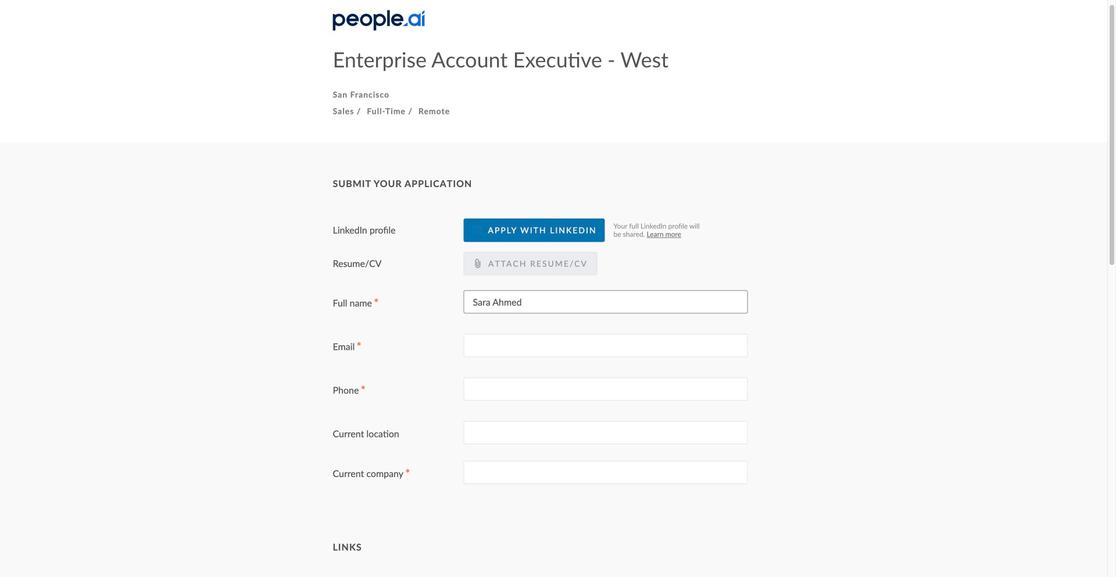 Task type: locate. For each thing, give the bounding box(es) containing it.
None email field
[[464, 317, 748, 340]]

paperclip image
[[473, 242, 482, 251]]

None text field
[[464, 273, 748, 296], [464, 360, 748, 383], [464, 404, 748, 427], [464, 444, 748, 467], [464, 570, 748, 577], [464, 273, 748, 296], [464, 360, 748, 383], [464, 404, 748, 427], [464, 444, 748, 467], [464, 570, 748, 577]]



Task type: describe. For each thing, give the bounding box(es) containing it.
people.ai logo image
[[333, 10, 425, 31]]



Task type: vqa. For each thing, say whether or not it's contained in the screenshot.
email field at bottom
yes



